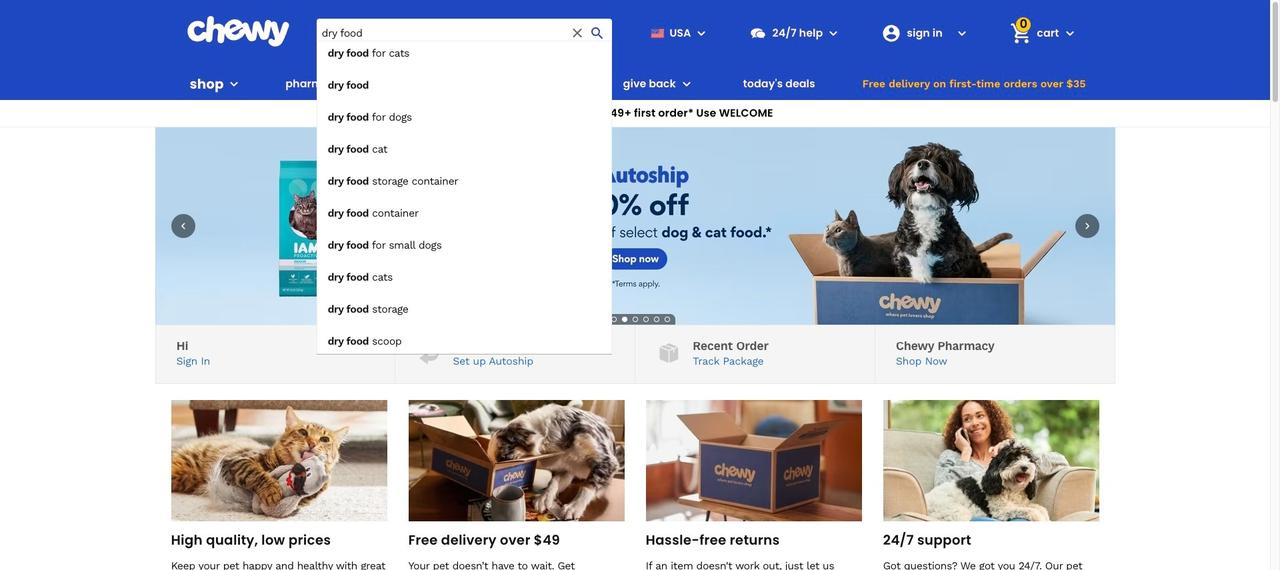 Task type: locate. For each thing, give the bounding box(es) containing it.
list box
[[316, 41, 612, 354]]

/ image
[[656, 340, 682, 366]]

delete search image
[[570, 25, 586, 41]]

/ image
[[416, 340, 442, 366]]

choose slide to display. group
[[608, 314, 672, 325]]

give back menu image
[[679, 76, 695, 92]]

site banner
[[0, 0, 1270, 354]]

account menu image
[[954, 25, 970, 41]]

stop automatic slide show image
[[598, 314, 608, 325]]

Search text field
[[316, 19, 612, 47]]

50% off your first autoship of select dog and cat food. shop now image
[[155, 127, 1115, 325]]



Task type: vqa. For each thing, say whether or not it's contained in the screenshot.
the topmost 'oz'
no



Task type: describe. For each thing, give the bounding box(es) containing it.
items image
[[1009, 21, 1033, 45]]

cart menu image
[[1062, 25, 1078, 41]]

chewy home image
[[186, 16, 290, 47]]

menu image
[[226, 76, 242, 92]]

menu image
[[694, 25, 710, 41]]

help menu image
[[826, 25, 842, 41]]

submit search image
[[590, 25, 606, 41]]

chewy support image
[[750, 24, 767, 42]]

Product search field
[[316, 19, 612, 354]]

list box inside site banner
[[316, 41, 612, 354]]



